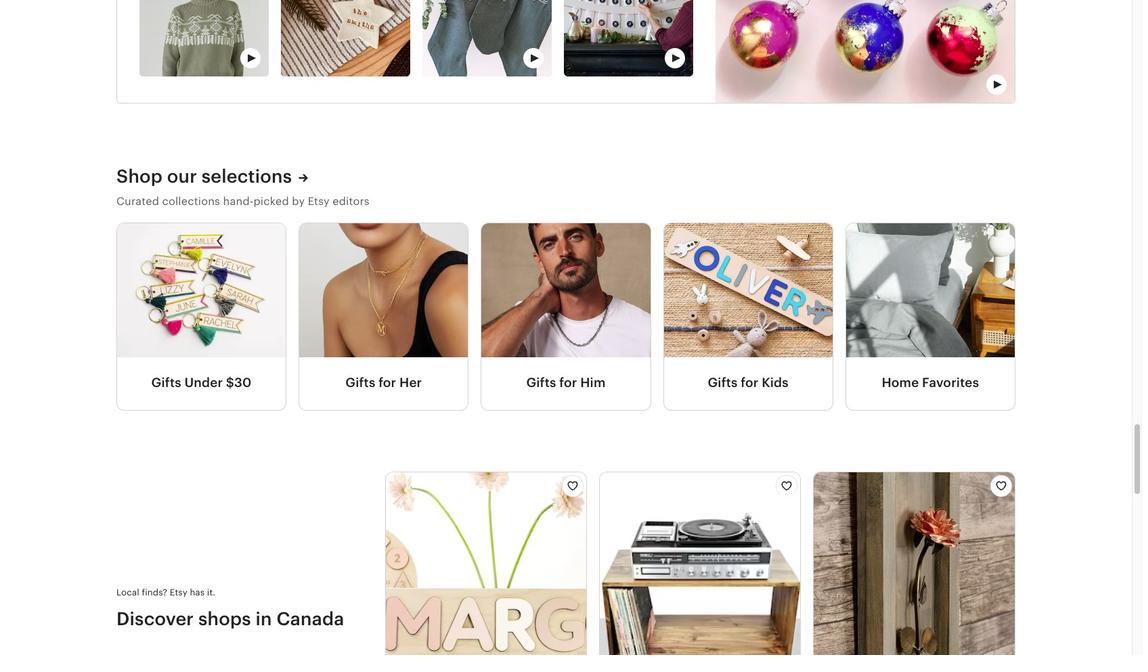 Task type: describe. For each thing, give the bounding box(es) containing it.
for for her
[[379, 376, 396, 390]]

our
[[167, 166, 197, 187]]

hand-
[[223, 195, 254, 208]]

gifts for her link
[[299, 357, 468, 410]]

gifts for her image
[[299, 223, 468, 357]]

home favorites link
[[846, 357, 1015, 410]]

handmade personalised clay bauble tree decoration, christmas decoration, tree decs, boho decor, bohemian, xmas, noel, decoration gift image
[[281, 0, 410, 77]]

gifts for him
[[526, 376, 606, 390]]

kids
[[762, 376, 789, 390]]

favorites
[[922, 376, 979, 390]]

gifts for kids image
[[664, 223, 833, 357]]

home favorites
[[882, 376, 979, 390]]

gifts for gifts for him
[[526, 376, 556, 390]]

collections
[[162, 195, 220, 208]]

her
[[399, 376, 422, 390]]

gifts for gifts for kids
[[708, 376, 738, 390]]

personalised a date a day couples advent calendar, date night at home, christmas countdown image
[[564, 0, 693, 77]]

1 vertical spatial etsy
[[170, 587, 187, 598]]

editors
[[333, 195, 370, 208]]

gifts for kids link
[[664, 357, 833, 410]]

local finds? etsy has it.
[[116, 587, 215, 598]]

under
[[184, 376, 223, 390]]

for for him
[[559, 376, 577, 390]]

him
[[580, 376, 606, 390]]

curated
[[116, 195, 159, 208]]

in
[[256, 609, 272, 630]]

hand embroidered linen personalized holiday stocking in basil green image
[[422, 0, 552, 77]]

gifts for gifts for her
[[345, 376, 375, 390]]

gifts for him link
[[482, 357, 650, 410]]



Task type: locate. For each thing, give the bounding box(es) containing it.
1 for from the left
[[379, 376, 396, 390]]

etsy left has at the left
[[170, 587, 187, 598]]

gifts for gifts under $30
[[151, 376, 181, 390]]

by
[[292, 195, 305, 208]]

gifts under $30 image
[[117, 223, 286, 357]]

shop our selections link
[[116, 164, 308, 188]]

gifts for him image
[[482, 223, 650, 357]]

shop
[[116, 166, 163, 187]]

1 horizontal spatial for
[[559, 376, 577, 390]]

shop our selections
[[116, 166, 292, 187]]

3 gifts from the left
[[526, 376, 556, 390]]

gifts left 'kids'
[[708, 376, 738, 390]]

sage green winter fairisle sweater, sustainable merino wool turtleneck sweater, perfect winter gift, fitted chunky patterned knit sweater image
[[139, 0, 269, 77]]

gifts for her
[[345, 376, 422, 390]]

2 horizontal spatial for
[[741, 376, 759, 390]]

discover shops in canada
[[116, 609, 344, 630]]

0 horizontal spatial for
[[379, 376, 396, 390]]

picked
[[254, 195, 289, 208]]

gifts
[[151, 376, 181, 390], [345, 376, 375, 390], [526, 376, 556, 390], [708, 376, 738, 390]]

etsy right by
[[308, 195, 330, 208]]

for for kids
[[741, 376, 759, 390]]

1 horizontal spatial etsy
[[308, 195, 330, 208]]

has
[[190, 587, 205, 598]]

for left 'kids'
[[741, 376, 759, 390]]

for left him
[[559, 376, 577, 390]]

2 for from the left
[[559, 376, 577, 390]]

finds?
[[142, 587, 167, 598]]

gifts for kids
[[708, 376, 789, 390]]

gifts under $30 link
[[117, 357, 286, 410]]

1 gifts from the left
[[151, 376, 181, 390]]

etsy
[[308, 195, 330, 208], [170, 587, 187, 598]]

gifts left under
[[151, 376, 181, 390]]

for left her
[[379, 376, 396, 390]]

local
[[116, 587, 139, 598]]

home
[[882, 376, 919, 390]]

gifts left him
[[526, 376, 556, 390]]

2 gifts from the left
[[345, 376, 375, 390]]

shops
[[198, 609, 251, 630]]

discover
[[116, 609, 194, 630]]

it.
[[207, 587, 215, 598]]

gifts left her
[[345, 376, 375, 390]]

0 horizontal spatial etsy
[[170, 587, 187, 598]]

$30
[[226, 376, 252, 390]]

canada
[[277, 609, 344, 630]]

selections
[[202, 166, 292, 187]]

for
[[379, 376, 396, 390], [559, 376, 577, 390], [741, 376, 759, 390]]

3 for from the left
[[741, 376, 759, 390]]

home favorites image
[[846, 223, 1015, 357]]

gifts under $30
[[151, 376, 252, 390]]

0 vertical spatial etsy
[[308, 195, 330, 208]]

curated collections hand-picked by etsy editors
[[116, 195, 370, 208]]

4 gifts from the left
[[708, 376, 738, 390]]



Task type: vqa. For each thing, say whether or not it's contained in the screenshot.
3rd for from the left
yes



